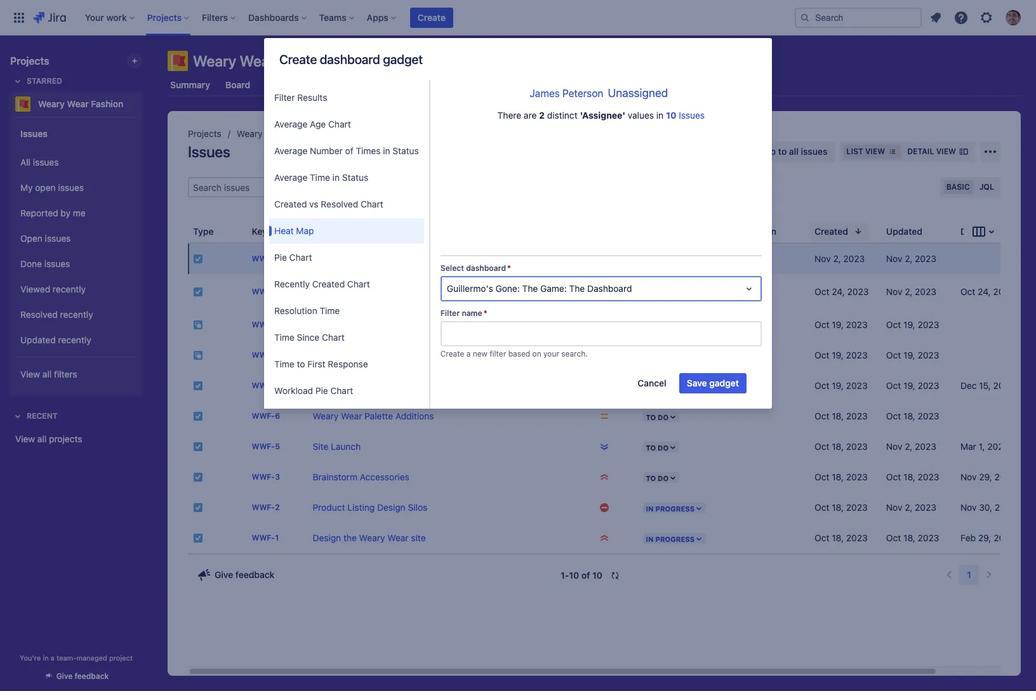 Task type: vqa. For each thing, say whether or not it's contained in the screenshot.
Calendar link
yes



Task type: locate. For each thing, give the bounding box(es) containing it.
row containing product listing design silos
[[188, 493, 1036, 523]]

4 row from the top
[[188, 340, 1036, 371]]

2 task image from the top
[[193, 287, 203, 297]]

Search issues text field
[[189, 178, 288, 196]]

1 horizontal spatial feedback
[[236, 570, 275, 580]]

oct 24, 2023 down created button
[[815, 286, 869, 297]]

29, for nov
[[979, 472, 992, 483]]

resolution for resolution
[[732, 226, 777, 237]]

1 vertical spatial give feedback button
[[36, 666, 116, 687]]

7 wwf- from the top
[[252, 442, 275, 452]]

brainstorm up weary wear palette additions link
[[348, 380, 392, 391]]

wwf-9
[[252, 351, 280, 360]]

mar
[[961, 441, 977, 452]]

summary left board
[[170, 79, 210, 90]]

1 vertical spatial *
[[484, 309, 487, 318]]

updated down resolved recently
[[20, 334, 56, 345]]

1 vertical spatial the
[[495, 280, 509, 291]]

vs
[[309, 199, 319, 210]]

detail view
[[908, 147, 956, 156]]

1 vertical spatial view
[[15, 434, 35, 445]]

0 vertical spatial highest image
[[600, 320, 610, 330]]

0 vertical spatial medium image
[[600, 287, 610, 297]]

weary up board
[[193, 52, 236, 70]]

6
[[275, 412, 280, 421]]

create for create
[[418, 12, 446, 23]]

resolution
[[732, 226, 777, 237], [274, 305, 317, 316]]

wwf- for design the weary wear site
[[252, 534, 275, 543]]

29,
[[979, 472, 992, 483], [979, 533, 992, 544]]

key
[[252, 226, 267, 237]]

2 sub task image from the top
[[193, 351, 203, 361]]

done inside row
[[732, 286, 754, 297]]

0 horizontal spatial 1
[[275, 534, 279, 543]]

1 vertical spatial feedback
[[75, 672, 109, 681]]

29, right feb
[[979, 533, 992, 544]]

2, for nov 30, 2023
[[905, 502, 913, 513]]

2 highest image from the top
[[600, 472, 610, 483]]

weary wear fashion
[[193, 52, 331, 70], [38, 98, 123, 109], [237, 128, 320, 139]]

1-
[[561, 570, 569, 581]]

4 task image from the top
[[193, 503, 203, 513]]

resolved right vs
[[321, 199, 358, 210]]

highest image up medium high icon
[[600, 472, 610, 483]]

sub task image
[[193, 320, 203, 330], [193, 351, 203, 361]]

0 vertical spatial status
[[393, 145, 419, 156]]

list up filter results
[[266, 79, 281, 90]]

wwf-11 link
[[252, 287, 283, 297]]

bottoms apparel brainstorm
[[313, 319, 428, 330]]

None field
[[442, 323, 761, 345]]

group
[[15, 117, 137, 395], [15, 146, 137, 357]]

created inside issues element
[[815, 226, 848, 237]]

chart down business
[[347, 279, 370, 290]]

proposal
[[383, 253, 419, 264]]

1 vertical spatial give feedback
[[56, 672, 109, 681]]

dashboard up with
[[466, 264, 506, 273]]

issues up all issues
[[20, 128, 48, 139]]

view right detail
[[936, 147, 956, 156]]

task image for product
[[193, 503, 203, 513]]

3 average from the top
[[274, 172, 308, 183]]

medium image down low image
[[600, 287, 610, 297]]

1 vertical spatial resolution
[[274, 305, 317, 316]]

created up sweater
[[312, 279, 345, 290]]

0 horizontal spatial issues
[[20, 128, 48, 139]]

starred
[[27, 76, 62, 86]]

weary
[[193, 52, 236, 70], [38, 98, 65, 109], [237, 128, 263, 139], [313, 411, 339, 422], [359, 533, 385, 544]]

* right name in the top left of the page
[[484, 309, 487, 318]]

number
[[310, 145, 343, 156]]

gadget
[[383, 52, 423, 67], [709, 378, 739, 389]]

of inside button
[[345, 145, 354, 156]]

in right times
[[383, 145, 390, 156]]

product for product brainstorm
[[313, 380, 345, 391]]

recently down done issues link
[[53, 284, 86, 294]]

1 horizontal spatial dashboard
[[466, 264, 506, 273]]

2 medium image from the top
[[600, 411, 610, 422]]

0 vertical spatial new
[[350, 280, 366, 291]]

0 vertical spatial updated
[[886, 226, 923, 237]]

wear up list link
[[240, 52, 275, 70]]

1 vertical spatial created
[[815, 226, 848, 237]]

a for create a new athleisure top to go along with the turtleneck pillow sweater
[[342, 280, 347, 291]]

view all projects link
[[10, 428, 142, 451]]

1 medium image from the top
[[600, 287, 610, 297]]

low image
[[600, 254, 610, 264]]

james peterson unassigned
[[530, 86, 668, 100]]

updated for updated
[[886, 226, 923, 237]]

0 vertical spatial weary wear fashion link
[[10, 91, 137, 117]]

chart down bottoms
[[322, 332, 345, 343]]

30,
[[979, 502, 993, 513]]

gadget down the primary element
[[383, 52, 423, 67]]

created
[[274, 199, 307, 210], [815, 226, 848, 237], [312, 279, 345, 290]]

make a business proposal to the wholesale distributor
[[313, 253, 533, 264]]

create for create dashboard gadget
[[279, 52, 317, 67]]

view
[[20, 369, 40, 379], [15, 434, 35, 445]]

project settings
[[647, 79, 713, 90]]

row containing product brainstorm
[[188, 371, 1036, 401]]

list for list
[[266, 79, 281, 90]]

weary wear palette additions link
[[313, 411, 434, 422]]

recently for resolved recently
[[60, 309, 93, 320]]

summary
[[170, 79, 210, 90], [313, 226, 353, 237]]

0 vertical spatial view
[[20, 369, 40, 379]]

status down average number of times in status button
[[342, 172, 368, 183]]

issues
[[801, 146, 828, 157], [33, 157, 59, 167], [58, 182, 84, 193], [45, 233, 71, 244], [44, 258, 70, 269]]

2 vertical spatial recently
[[58, 334, 91, 345]]

all down recent
[[37, 434, 47, 445]]

product listing design silos
[[313, 502, 428, 513]]

wwf- down key button
[[252, 254, 275, 264]]

are
[[524, 110, 537, 121]]

average inside button
[[274, 145, 308, 156]]

9 wwf- from the top
[[252, 503, 275, 513]]

2 task image from the top
[[193, 411, 203, 422]]

recently down "resolved recently" link
[[58, 334, 91, 345]]

3 row from the top
[[188, 310, 1036, 340]]

the up go
[[432, 253, 445, 264]]

summary for summary link
[[170, 79, 210, 90]]

wwf- for make a business proposal to the wholesale distributor
[[252, 254, 275, 264]]

0 vertical spatial gadget
[[383, 52, 423, 67]]

a up sweater
[[342, 280, 347, 291]]

average age chart button
[[269, 112, 424, 137]]

issues for all issues
[[33, 157, 59, 167]]

weary wear fashion link down filter results
[[237, 126, 320, 142]]

0 vertical spatial task image
[[193, 381, 203, 391]]

6 row from the top
[[188, 401, 1036, 432]]

1 task image from the top
[[193, 381, 203, 391]]

a inside create a new athleisure top to go along with the turtleneck pillow sweater
[[342, 280, 347, 291]]

2024 down nov 30, 2023
[[994, 533, 1015, 544]]

resolved
[[321, 199, 358, 210], [20, 309, 58, 320]]

3 task image from the top
[[193, 442, 203, 452]]

wwf- down the wwf-2 link
[[252, 534, 275, 543]]

done for done
[[732, 286, 754, 297]]

1 vertical spatial filter
[[441, 309, 460, 318]]

create
[[418, 12, 446, 23], [279, 52, 317, 67], [313, 280, 340, 291], [441, 349, 464, 359]]

2 vertical spatial weary wear fashion
[[237, 128, 320, 139]]

1 average from the top
[[274, 119, 308, 130]]

oct 24, 2023 down due date button
[[961, 286, 1015, 297]]

james
[[530, 88, 560, 99]]

product down time to first response
[[313, 380, 345, 391]]

* up gone:
[[507, 264, 511, 273]]

view down collapse recent projects icon at the bottom left
[[15, 434, 35, 445]]

1 horizontal spatial pie
[[315, 385, 328, 396]]

2 product from the top
[[313, 502, 345, 513]]

in inside button
[[383, 145, 390, 156]]

0 horizontal spatial 24,
[[832, 286, 845, 297]]

due date
[[961, 226, 999, 237]]

0 vertical spatial product
[[313, 380, 345, 391]]

2 horizontal spatial created
[[815, 226, 848, 237]]

the
[[432, 253, 445, 264], [495, 280, 509, 291], [344, 533, 357, 544]]

7 row from the top
[[188, 432, 1036, 462]]

resolution up open image
[[732, 226, 777, 237]]

1 horizontal spatial the
[[432, 253, 445, 264]]

a for make a business proposal to the wholesale distributor
[[337, 253, 342, 264]]

give feedback button down you're in a team-managed project
[[36, 666, 116, 687]]

1 vertical spatial 29,
[[979, 533, 992, 544]]

1 group from the top
[[15, 117, 137, 395]]

0 vertical spatial give feedback
[[215, 570, 275, 580]]

2 average from the top
[[274, 145, 308, 156]]

palette
[[365, 411, 393, 422]]

recently for viewed recently
[[53, 284, 86, 294]]

2 wwf- from the top
[[252, 287, 275, 297]]

wwf- up wwf-9
[[252, 320, 275, 330]]

time up vs
[[310, 172, 330, 183]]

1 task image from the top
[[193, 254, 203, 264]]

1 horizontal spatial status
[[393, 145, 419, 156]]

0 horizontal spatial *
[[484, 309, 487, 318]]

8 wwf- from the top
[[252, 473, 275, 482]]

new left filter
[[473, 349, 488, 359]]

0 horizontal spatial weary wear fashion link
[[10, 91, 137, 117]]

1 horizontal spatial summary
[[313, 226, 353, 237]]

summary button
[[308, 223, 373, 240]]

0 vertical spatial summary
[[170, 79, 210, 90]]

refresh image
[[610, 571, 620, 581]]

2 group from the top
[[15, 146, 137, 357]]

9 row from the top
[[188, 493, 1036, 523]]

average time in status button
[[269, 165, 424, 191]]

0 vertical spatial apparel
[[350, 319, 381, 330]]

make
[[313, 253, 335, 264]]

wwf- up wwf-1 link
[[252, 503, 275, 513]]

you're
[[20, 654, 41, 662]]

0 vertical spatial recently
[[53, 284, 86, 294]]

medium image up lowest icon
[[600, 411, 610, 422]]

2, for mar 1, 2024
[[905, 441, 913, 452]]

status inside button
[[393, 145, 419, 156]]

0 horizontal spatial gadget
[[383, 52, 423, 67]]

group containing issues
[[15, 117, 137, 395]]

0 vertical spatial 2
[[539, 110, 545, 121]]

1 horizontal spatial give
[[215, 570, 233, 580]]

1 vertical spatial status
[[342, 172, 368, 183]]

to
[[778, 146, 787, 157], [421, 253, 429, 264], [427, 280, 436, 291], [297, 359, 305, 370]]

1 horizontal spatial give feedback button
[[189, 565, 282, 585]]

created left vs
[[274, 199, 307, 210]]

1 product from the top
[[313, 380, 345, 391]]

1 vertical spatial task image
[[193, 411, 203, 422]]

weary down workload pie chart
[[313, 411, 339, 422]]

view inside group
[[20, 369, 40, 379]]

weary wear fashion down starred
[[38, 98, 123, 109]]

product
[[313, 380, 345, 391], [313, 502, 345, 513]]

1 vertical spatial dashboard
[[466, 264, 506, 273]]

give feedback button down wwf-1 link
[[189, 565, 282, 585]]

all inside group
[[42, 369, 52, 379]]

weary wear fashion up list link
[[193, 52, 331, 70]]

save gadget
[[687, 378, 739, 389]]

a
[[337, 253, 342, 264], [342, 280, 347, 291], [467, 349, 471, 359], [51, 654, 55, 662]]

wwf- for create a new athleisure top to go along with the turtleneck pillow sweater
[[252, 287, 275, 297]]

in inside button
[[333, 172, 340, 183]]

medium image for weary wear palette additions
[[600, 411, 610, 422]]

status
[[393, 145, 419, 156], [342, 172, 368, 183]]

'assignee'
[[580, 110, 626, 121]]

summary for summary "button"
[[313, 226, 353, 237]]

task image
[[193, 254, 203, 264], [193, 287, 203, 297], [193, 472, 203, 483], [193, 503, 203, 513], [193, 533, 203, 544]]

accessories
[[360, 472, 409, 483]]

to inside button
[[297, 359, 305, 370]]

dashboard up filter results button
[[320, 52, 380, 67]]

fashion
[[278, 52, 331, 70], [91, 98, 123, 109], [289, 128, 320, 139]]

list for list view
[[847, 147, 863, 156]]

1 row from the top
[[188, 244, 1036, 274]]

created for created vs resolved chart
[[274, 199, 307, 210]]

created left sorted in descending order icon
[[815, 226, 848, 237]]

0 horizontal spatial updated
[[20, 334, 56, 345]]

3 highest image from the top
[[600, 533, 610, 544]]

chart down time to first response button
[[331, 385, 353, 396]]

wear left age
[[265, 128, 286, 139]]

of for number
[[345, 145, 354, 156]]

1 horizontal spatial 24,
[[978, 286, 991, 297]]

1 view from the left
[[865, 147, 885, 156]]

1 vertical spatial new
[[473, 349, 488, 359]]

8 row from the top
[[188, 462, 1036, 493]]

average number of times in status button
[[269, 138, 424, 164]]

highest image down dashboard
[[600, 320, 610, 330]]

0 vertical spatial done
[[20, 258, 42, 269]]

go to all issues link
[[757, 142, 835, 162]]

feedback down wwf-1 link
[[236, 570, 275, 580]]

all issues link
[[15, 150, 137, 175]]

0 horizontal spatial done
[[20, 258, 42, 269]]

jira image
[[33, 10, 66, 25], [33, 10, 66, 25]]

to right proposal
[[421, 253, 429, 264]]

highest image
[[600, 320, 610, 330], [600, 472, 610, 483], [600, 533, 610, 544]]

row containing create a new athleisure top to go along with the turtleneck pillow sweater
[[188, 274, 1036, 310]]

1 vertical spatial gadget
[[709, 378, 739, 389]]

view for view all filters
[[20, 369, 40, 379]]

1 vertical spatial done
[[732, 286, 754, 297]]

10 row from the top
[[188, 523, 1036, 554]]

a right the make
[[337, 253, 342, 264]]

design left silos
[[377, 502, 406, 513]]

dashboard
[[320, 52, 380, 67], [466, 264, 506, 273]]

highest image for brainstorm accessories
[[600, 472, 610, 483]]

resolution inside "button"
[[274, 305, 317, 316]]

1 sub task image from the top
[[193, 320, 203, 330]]

pie down heat
[[274, 252, 287, 263]]

time inside button
[[310, 172, 330, 183]]

filter left the results
[[274, 92, 295, 103]]

view left filters
[[20, 369, 40, 379]]

2 vertical spatial created
[[312, 279, 345, 290]]

3 wwf- from the top
[[252, 320, 275, 330]]

apparel
[[350, 319, 381, 330], [330, 350, 362, 361]]

2 horizontal spatial the
[[495, 280, 509, 291]]

age
[[310, 119, 326, 130]]

dec 15, 2023
[[961, 380, 1015, 391]]

0 horizontal spatial 2
[[275, 503, 280, 513]]

along
[[451, 280, 473, 291]]

0 horizontal spatial of
[[345, 145, 354, 156]]

sorted in descending order image
[[853, 226, 864, 236]]

created for created
[[815, 226, 848, 237]]

1 horizontal spatial 1
[[967, 570, 972, 580]]

0 horizontal spatial filter
[[274, 92, 295, 103]]

1 vertical spatial give
[[56, 672, 73, 681]]

design
[[377, 502, 406, 513], [313, 533, 341, 544]]

2 oct 24, 2023 from the left
[[961, 286, 1015, 297]]

in up created vs resolved chart
[[333, 172, 340, 183]]

wwf-
[[252, 254, 275, 264], [252, 287, 275, 297], [252, 320, 275, 330], [252, 351, 275, 360], [252, 381, 275, 391], [252, 412, 275, 421], [252, 442, 275, 452], [252, 473, 275, 482], [252, 503, 275, 513], [252, 534, 275, 543]]

1 vertical spatial apparel
[[330, 350, 362, 361]]

1 horizontal spatial of
[[582, 570, 590, 581]]

0 horizontal spatial the
[[344, 533, 357, 544]]

chart
[[328, 119, 351, 130], [361, 199, 383, 210], [289, 252, 312, 263], [347, 279, 370, 290], [322, 332, 345, 343], [331, 385, 353, 396]]

5 wwf- from the top
[[252, 381, 275, 391]]

dashboard for *
[[466, 264, 506, 273]]

0 vertical spatial dashboard
[[320, 52, 380, 67]]

0 horizontal spatial the
[[522, 283, 538, 294]]

highest image down medium high icon
[[600, 533, 610, 544]]

bottoms
[[313, 319, 347, 330]]

0 vertical spatial weary wear fashion
[[193, 52, 331, 70]]

average for average age chart
[[274, 119, 308, 130]]

create a new filter based on your search.
[[441, 349, 588, 359]]

0 horizontal spatial give
[[56, 672, 73, 681]]

design the weary wear site link
[[313, 533, 426, 544]]

3 task image from the top
[[193, 472, 203, 483]]

0 horizontal spatial view
[[865, 147, 885, 156]]

resolution down 11
[[274, 305, 317, 316]]

wwf-7
[[252, 381, 280, 391]]

created vs resolved chart
[[274, 199, 383, 210]]

create inside button
[[418, 12, 446, 23]]

1 wwf- from the top
[[252, 254, 275, 264]]

2024 for feb 29, 2024
[[994, 533, 1015, 544]]

2
[[539, 110, 545, 121], [275, 503, 280, 513]]

24, down due date button
[[978, 286, 991, 297]]

projects down summary link
[[188, 128, 221, 139]]

task image
[[193, 381, 203, 391], [193, 411, 203, 422], [193, 442, 203, 452]]

1 horizontal spatial updated
[[886, 226, 923, 237]]

issues inside group
[[20, 128, 48, 139]]

medium image
[[600, 287, 610, 297], [600, 411, 610, 422]]

product listing design silos link
[[313, 502, 428, 513]]

tab list
[[160, 74, 1029, 97]]

1 vertical spatial 2024
[[994, 533, 1015, 544]]

new inside create a new athleisure top to go along with the turtleneck pillow sweater
[[350, 280, 366, 291]]

done down resolution button
[[732, 286, 754, 297]]

summary inside "button"
[[313, 226, 353, 237]]

2024 for mar 1, 2024
[[988, 441, 1009, 452]]

18,
[[832, 411, 844, 422], [904, 411, 916, 422], [832, 441, 844, 452], [832, 472, 844, 483], [904, 472, 916, 483], [832, 502, 844, 513], [832, 533, 844, 544], [904, 533, 916, 544]]

gadget right save
[[709, 378, 739, 389]]

response
[[328, 359, 368, 370]]

all left filters
[[42, 369, 52, 379]]

1 vertical spatial medium image
[[600, 411, 610, 422]]

weary wear fashion down filter results
[[237, 128, 320, 139]]

wwf-6
[[252, 412, 280, 421]]

filter for filter name *
[[441, 309, 460, 318]]

2 view from the left
[[936, 147, 956, 156]]

wwf-5
[[252, 442, 280, 452]]

0 vertical spatial pie
[[274, 252, 287, 263]]

1 horizontal spatial gadget
[[709, 378, 739, 389]]

0 vertical spatial design
[[377, 502, 406, 513]]

average down average age chart
[[274, 145, 308, 156]]

project settings link
[[644, 74, 716, 97]]

pie inside 'button'
[[274, 252, 287, 263]]

1 the from the left
[[522, 283, 538, 294]]

0 vertical spatial 2024
[[988, 441, 1009, 452]]

time down sweater
[[320, 305, 340, 316]]

5 task image from the top
[[193, 533, 203, 544]]

average number of times in status
[[274, 145, 419, 156]]

0 horizontal spatial oct 24, 2023
[[815, 286, 869, 297]]

average left age
[[274, 119, 308, 130]]

1 horizontal spatial resolution
[[732, 226, 777, 237]]

nov 2, 2023 for nov 30, 2023
[[886, 502, 937, 513]]

0 horizontal spatial resolution
[[274, 305, 317, 316]]

list right go to all issues
[[847, 147, 863, 156]]

1 vertical spatial of
[[582, 570, 590, 581]]

2 row from the top
[[188, 274, 1036, 310]]

1 horizontal spatial list
[[847, 147, 863, 156]]

0 horizontal spatial dashboard
[[320, 52, 380, 67]]

issues right "go"
[[801, 146, 828, 157]]

time since chart
[[274, 332, 345, 343]]

0 horizontal spatial design
[[313, 533, 341, 544]]

medium high image
[[600, 503, 610, 513]]

updated
[[886, 226, 923, 237], [20, 334, 56, 345]]

done down "open"
[[20, 258, 42, 269]]

the right gone:
[[522, 283, 538, 294]]

filter inside button
[[274, 92, 295, 103]]

Search field
[[795, 7, 922, 28]]

design down product listing design silos
[[313, 533, 341, 544]]

task image for site
[[193, 442, 203, 452]]

task image for create
[[193, 287, 203, 297]]

6 wwf- from the top
[[252, 412, 275, 421]]

pie down time to first response
[[315, 385, 328, 396]]

of left times
[[345, 145, 354, 156]]

of right 1-
[[582, 570, 590, 581]]

5 row from the top
[[188, 371, 1036, 401]]

create inside create a new athleisure top to go along with the turtleneck pillow sweater
[[313, 280, 340, 291]]

0 horizontal spatial status
[[342, 172, 368, 183]]

wwf- for product listing design silos
[[252, 503, 275, 513]]

0 horizontal spatial list
[[266, 79, 281, 90]]

create a new athleisure top to go along with the turtleneck pillow sweater link
[[313, 280, 580, 304]]

viewed recently
[[20, 284, 86, 294]]

wwf- down the wwf-12
[[252, 287, 275, 297]]

issues for open issues
[[45, 233, 71, 244]]

1 horizontal spatial done
[[732, 286, 754, 297]]

recently down viewed recently link
[[60, 309, 93, 320]]

design the weary wear site
[[313, 533, 426, 544]]

issues right all
[[33, 157, 59, 167]]

1 vertical spatial all
[[42, 369, 52, 379]]

4 wwf- from the top
[[252, 351, 275, 360]]

save
[[687, 378, 707, 389]]

issues element
[[188, 220, 1036, 554]]

give feedback
[[215, 570, 275, 580], [56, 672, 109, 681]]

chart inside button
[[328, 119, 351, 130]]

time to first response button
[[269, 352, 424, 377]]

filter down create a new athleisure top to go along with the turtleneck pillow sweater 'link'
[[441, 309, 460, 318]]

wwf- up wwf-6 link
[[252, 381, 275, 391]]

wwf-3
[[252, 473, 280, 482]]

pie inside button
[[315, 385, 328, 396]]

feedback down managed
[[75, 672, 109, 681]]

1 horizontal spatial weary wear fashion link
[[237, 126, 320, 142]]

issues for done issues
[[44, 258, 70, 269]]

brainstorm down top
[[384, 319, 428, 330]]

1 vertical spatial projects
[[188, 128, 221, 139]]

feedback
[[236, 570, 275, 580], [75, 672, 109, 681]]

distributor
[[490, 253, 533, 264]]

updated inside button
[[886, 226, 923, 237]]

chart right age
[[328, 119, 351, 130]]

to right "go"
[[778, 146, 787, 157]]

0 vertical spatial average
[[274, 119, 308, 130]]

1 vertical spatial highest image
[[600, 472, 610, 483]]

10 wwf- from the top
[[252, 534, 275, 543]]

resolution inside button
[[732, 226, 777, 237]]

wwf- up wwf-7
[[252, 351, 275, 360]]

row
[[188, 244, 1036, 274], [188, 274, 1036, 310], [188, 310, 1036, 340], [188, 340, 1036, 371], [188, 371, 1036, 401], [188, 401, 1036, 432], [188, 432, 1036, 462], [188, 462, 1036, 493], [188, 493, 1036, 523], [188, 523, 1036, 554]]

2024 right 1,
[[988, 441, 1009, 452]]

2 vertical spatial average
[[274, 172, 308, 183]]



Task type: describe. For each thing, give the bounding box(es) containing it.
pie chart button
[[269, 245, 424, 271]]

pie chart
[[274, 252, 312, 263]]

1-10 of 10
[[561, 570, 603, 581]]

dashboard for gadget
[[320, 52, 380, 67]]

status inside button
[[342, 172, 368, 183]]

select dashboard *
[[441, 264, 511, 273]]

reported by me
[[20, 207, 86, 218]]

wwf-9 link
[[252, 351, 280, 360]]

29, for feb
[[979, 533, 992, 544]]

row containing site launch
[[188, 432, 1036, 462]]

your
[[544, 349, 559, 359]]

turtleneck
[[511, 280, 554, 291]]

task image for product
[[193, 381, 203, 391]]

updated button
[[881, 223, 943, 240]]

open image
[[742, 281, 757, 297]]

group containing all issues
[[15, 146, 137, 357]]

chart for recently created chart
[[347, 279, 370, 290]]

brainstorm accessories link
[[313, 472, 409, 483]]

first
[[308, 359, 325, 370]]

time since chart button
[[269, 325, 424, 351]]

task image for brainstorm
[[193, 472, 203, 483]]

reports
[[524, 79, 557, 90]]

athleisure
[[369, 280, 409, 291]]

guillermo's gone: the game: the dashboard
[[447, 283, 632, 294]]

task image for design
[[193, 533, 203, 544]]

filter
[[490, 349, 506, 359]]

0 vertical spatial feedback
[[236, 570, 275, 580]]

time inside "button"
[[320, 305, 340, 316]]

unassigned
[[608, 86, 668, 100]]

pillow
[[557, 280, 580, 291]]

of for 10
[[582, 570, 590, 581]]

updated recently link
[[15, 328, 137, 353]]

viewed
[[20, 284, 50, 294]]

recently
[[274, 279, 310, 290]]

wwf- for site launch
[[252, 442, 275, 452]]

brainstorm accessories
[[313, 472, 409, 483]]

the inside create a new athleisure top to go along with the turtleneck pillow sweater
[[495, 280, 509, 291]]

calendar link
[[293, 74, 336, 97]]

resolution button
[[727, 223, 797, 240]]

recently created chart
[[274, 279, 370, 290]]

2 vertical spatial the
[[344, 533, 357, 544]]

average age chart
[[274, 119, 351, 130]]

team-
[[57, 654, 77, 662]]

task image for weary
[[193, 411, 203, 422]]

view for view all projects
[[15, 434, 35, 445]]

updated recently
[[20, 334, 91, 345]]

date
[[980, 226, 999, 237]]

product for product listing design silos
[[313, 502, 345, 513]]

1 vertical spatial design
[[313, 533, 341, 544]]

weary down starred
[[38, 98, 65, 109]]

key button
[[247, 223, 288, 240]]

resolved inside button
[[321, 199, 358, 210]]

business
[[344, 253, 381, 264]]

chart down average time in status button
[[361, 199, 383, 210]]

wwf-3 link
[[252, 473, 280, 482]]

open issues link
[[15, 226, 137, 251]]

0 horizontal spatial feedback
[[75, 672, 109, 681]]

average for average time in status
[[274, 172, 308, 183]]

2 vertical spatial fashion
[[289, 128, 320, 139]]

2 the from the left
[[569, 283, 585, 294]]

lowest image
[[600, 442, 610, 452]]

2, for nov 2, 2023
[[833, 253, 841, 264]]

a left team-
[[51, 654, 55, 662]]

7
[[275, 381, 280, 391]]

all issues
[[20, 157, 59, 167]]

recently created chart button
[[269, 272, 424, 297]]

filter for filter results
[[274, 92, 295, 103]]

created vs resolved chart button
[[269, 192, 424, 217]]

time up 7
[[274, 359, 295, 370]]

give feedback for left "give feedback" button
[[56, 672, 109, 681]]

2 24, from the left
[[978, 286, 991, 297]]

weary right 'projects' link
[[237, 128, 263, 139]]

wwf- for product brainstorm
[[252, 381, 275, 391]]

time to first response
[[274, 359, 368, 370]]

1 horizontal spatial design
[[377, 502, 406, 513]]

by
[[61, 207, 71, 218]]

dashboard
[[587, 283, 632, 294]]

2 horizontal spatial issues
[[679, 110, 705, 121]]

create banner
[[0, 0, 1036, 36]]

0 vertical spatial give
[[215, 570, 233, 580]]

5
[[275, 442, 280, 452]]

row containing design the weary wear site
[[188, 523, 1036, 554]]

1 vertical spatial weary wear fashion link
[[237, 126, 320, 142]]

in right the you're
[[43, 654, 49, 662]]

collapse starred projects image
[[10, 74, 25, 89]]

weary down product listing design silos link
[[359, 533, 385, 544]]

wwf- for weary wear palette additions
[[252, 412, 275, 421]]

detail
[[908, 147, 934, 156]]

2 inside issues element
[[275, 503, 280, 513]]

wear left the site
[[388, 533, 409, 544]]

average time in status
[[274, 172, 368, 183]]

game:
[[540, 283, 567, 294]]

workload pie chart
[[274, 385, 353, 396]]

sub task image for wwf-10
[[193, 320, 203, 330]]

board
[[225, 79, 250, 90]]

10 inside issues element
[[275, 320, 284, 330]]

wear down workload pie chart button
[[341, 411, 362, 422]]

chart for average age chart
[[328, 119, 351, 130]]

brainstorm down site launch link
[[313, 472, 358, 483]]

times
[[356, 145, 381, 156]]

with
[[476, 280, 493, 291]]

feb
[[961, 533, 976, 544]]

all for filters
[[42, 369, 52, 379]]

view for detail view
[[936, 147, 956, 156]]

site
[[313, 441, 328, 452]]

medium image for create a new athleisure top to go along with the turtleneck pillow sweater
[[600, 287, 610, 297]]

a for create a new filter based on your search.
[[467, 349, 471, 359]]

in right values
[[657, 110, 664, 121]]

list view
[[847, 147, 885, 156]]

all for projects
[[37, 434, 47, 445]]

time up the 9
[[274, 332, 295, 343]]

3
[[275, 473, 280, 482]]

view all filters
[[20, 369, 77, 379]]

row containing bottoms apparel brainstorm
[[188, 310, 1036, 340]]

create for create a new filter based on your search.
[[441, 349, 464, 359]]

* for filter name *
[[484, 309, 487, 318]]

wwf-12 link
[[252, 254, 284, 264]]

my
[[20, 182, 33, 193]]

1 horizontal spatial 2
[[539, 110, 545, 121]]

* for select dashboard *
[[507, 264, 511, 273]]

1 horizontal spatial created
[[312, 279, 345, 290]]

jql
[[980, 182, 994, 192]]

done for done issues
[[20, 258, 42, 269]]

wwf-11
[[252, 287, 283, 297]]

wwf-7 link
[[252, 381, 280, 391]]

row containing brainstorm accessories
[[188, 462, 1036, 493]]

chart for time since chart
[[322, 332, 345, 343]]

new for filter
[[473, 349, 488, 359]]

view for list view
[[865, 147, 885, 156]]

row containing top apparel brainstorm
[[188, 340, 1036, 371]]

1 oct 24, 2023 from the left
[[815, 286, 869, 297]]

wwf- for top apparel brainstorm
[[252, 351, 275, 360]]

feb 29, 2024
[[961, 533, 1015, 544]]

silos
[[408, 502, 428, 513]]

guillermo's
[[447, 283, 493, 294]]

create for create a new athleisure top to go along with the turtleneck pillow sweater
[[313, 280, 340, 291]]

heat
[[274, 225, 294, 236]]

row containing weary wear palette additions
[[188, 401, 1036, 432]]

1 vertical spatial weary wear fashion
[[38, 98, 123, 109]]

apparel for top
[[330, 350, 362, 361]]

workload
[[274, 385, 313, 396]]

highest image for design the weary wear site
[[600, 533, 610, 544]]

wwf-1 link
[[252, 534, 279, 543]]

recently for updated recently
[[58, 334, 91, 345]]

open issues
[[20, 233, 71, 244]]

sub task image for wwf-9
[[193, 351, 203, 361]]

chart for workload pie chart
[[331, 385, 353, 396]]

issues down all issues link
[[58, 182, 84, 193]]

apparel for bottoms
[[350, 319, 381, 330]]

0 horizontal spatial resolved
[[20, 309, 58, 320]]

tab list containing summary
[[160, 74, 1029, 97]]

due
[[961, 226, 978, 237]]

1 inside button
[[967, 570, 972, 580]]

product brainstorm link
[[313, 380, 392, 391]]

updated for updated recently
[[20, 334, 56, 345]]

all
[[20, 157, 31, 167]]

1 horizontal spatial projects
[[188, 128, 221, 139]]

results
[[297, 92, 327, 103]]

gadget inside button
[[709, 378, 739, 389]]

0 vertical spatial fashion
[[278, 52, 331, 70]]

primary element
[[8, 0, 795, 35]]

brainstorm down bottoms apparel brainstorm
[[364, 350, 409, 361]]

managed
[[77, 654, 107, 662]]

task image for make
[[193, 254, 203, 264]]

0 horizontal spatial projects
[[10, 55, 49, 67]]

wwf-5 link
[[252, 442, 280, 452]]

wholesale
[[447, 253, 488, 264]]

nov 2, 2023 for mar 1, 2024
[[886, 441, 937, 452]]

there are 2 distinct 'assignee' values in 10 issues
[[498, 110, 705, 121]]

top
[[411, 280, 425, 291]]

1,
[[979, 441, 985, 452]]

average for average number of times in status
[[274, 145, 308, 156]]

to inside create a new athleisure top to go along with the turtleneck pillow sweater
[[427, 280, 436, 291]]

search image
[[800, 12, 810, 23]]

0 vertical spatial all
[[789, 146, 799, 157]]

1 24, from the left
[[832, 286, 845, 297]]

resolution for resolution time
[[274, 305, 317, 316]]

give feedback for "give feedback" button to the right
[[215, 570, 275, 580]]

row containing make a business proposal to the wholesale distributor
[[188, 244, 1036, 274]]

2 vertical spatial issues
[[188, 143, 230, 161]]

top
[[313, 350, 328, 361]]

create dashboard gadget
[[279, 52, 423, 67]]

wwf- for brainstorm accessories
[[252, 473, 275, 482]]

1 highest image from the top
[[600, 320, 610, 330]]

0 vertical spatial the
[[432, 253, 445, 264]]

cancel button
[[630, 373, 674, 394]]

wwf-2 link
[[252, 503, 280, 513]]

1 vertical spatial fashion
[[91, 98, 123, 109]]

nov 2, 2023 for nov 2, 2023
[[815, 253, 865, 264]]

nov 29, 2023
[[961, 472, 1016, 483]]

create a new athleisure top to go along with the turtleneck pillow sweater
[[313, 280, 580, 304]]

1 inside issues element
[[275, 534, 279, 543]]

new for athleisure
[[350, 280, 366, 291]]

nov 30, 2023
[[961, 502, 1016, 513]]

0 horizontal spatial give feedback button
[[36, 666, 116, 687]]

make a business proposal to the wholesale distributor link
[[313, 253, 533, 264]]

chart inside 'button'
[[289, 252, 312, 263]]

wear up all issues link
[[67, 98, 89, 109]]

projects link
[[188, 126, 221, 142]]

wwf-10 link
[[252, 320, 284, 330]]

me
[[73, 207, 86, 218]]

collapse recent projects image
[[10, 409, 25, 424]]



